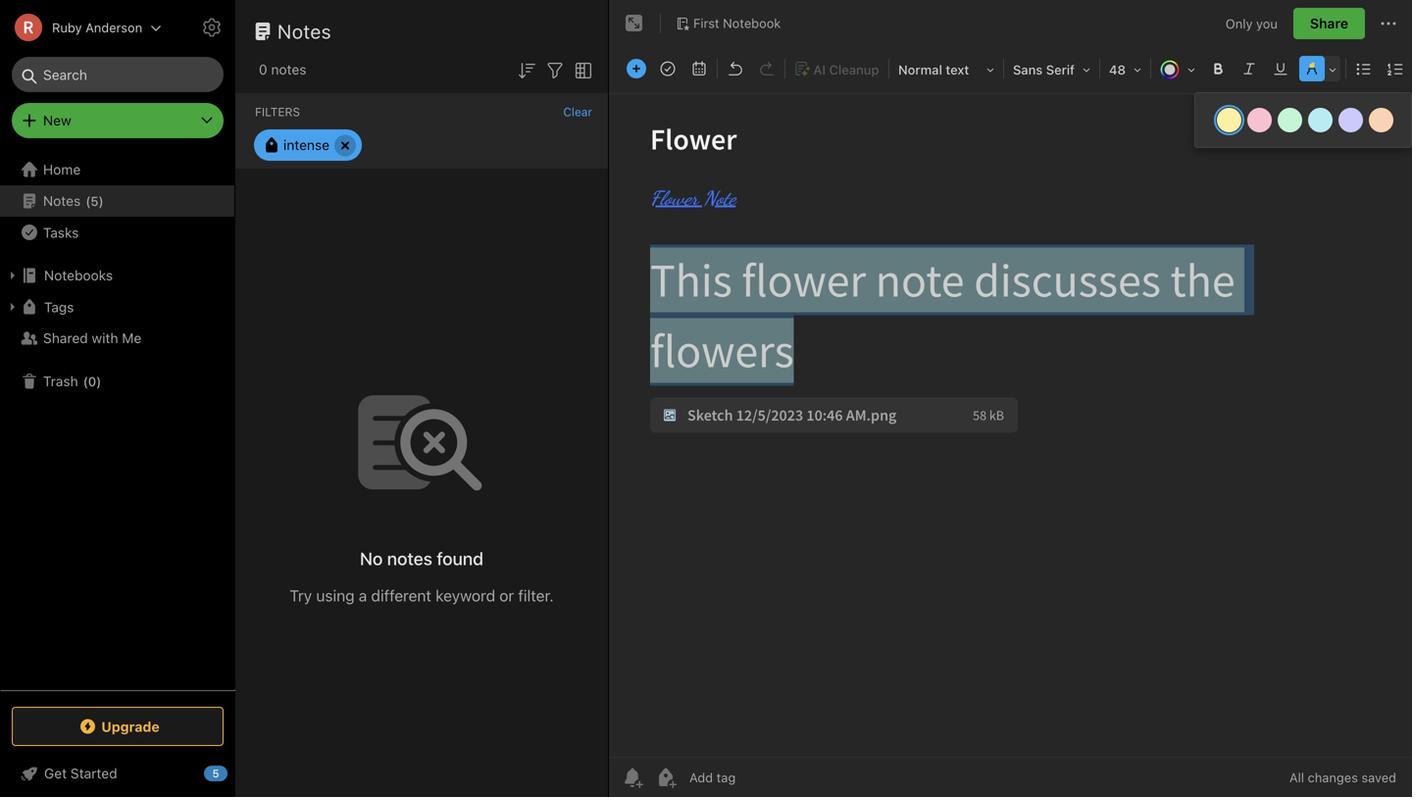 Task type: describe. For each thing, give the bounding box(es) containing it.
notes for 0
[[271, 61, 306, 77]]

add tag image
[[654, 766, 678, 790]]

Note Editor text field
[[609, 94, 1413, 757]]

more actions image
[[1377, 12, 1401, 35]]

shared with me
[[43, 330, 141, 346]]

settings image
[[200, 16, 224, 39]]

text
[[946, 62, 969, 77]]

only
[[1226, 16, 1253, 31]]

or
[[500, 586, 514, 605]]

( for trash
[[83, 374, 88, 389]]

only you
[[1226, 16, 1278, 31]]

clear
[[563, 105, 592, 119]]

sans serif
[[1013, 62, 1075, 77]]

notes for notes ( 5 )
[[43, 193, 81, 209]]

italic image
[[1236, 55, 1263, 82]]

Search text field
[[26, 57, 210, 92]]

get
[[44, 766, 67, 782]]

tree containing home
[[0, 154, 235, 690]]

upgrade button
[[12, 707, 224, 746]]

undo image
[[722, 55, 749, 82]]

numbered list image
[[1382, 55, 1410, 82]]

add filters image
[[543, 59, 567, 82]]

keyword
[[436, 586, 495, 605]]

0 vertical spatial 0
[[259, 61, 267, 77]]

home link
[[0, 154, 235, 185]]

notes for no
[[387, 548, 432, 569]]

serif
[[1046, 62, 1075, 77]]

filter.
[[518, 586, 554, 605]]

started
[[70, 766, 117, 782]]

first notebook
[[694, 16, 781, 31]]

clear button
[[563, 105, 592, 119]]

Account field
[[0, 8, 162, 47]]

with
[[92, 330, 118, 346]]

new button
[[12, 103, 224, 138]]

Font size field
[[1103, 55, 1149, 83]]

0 inside trash ( 0 )
[[88, 374, 96, 389]]

Font color field
[[1154, 55, 1203, 83]]

48
[[1109, 62, 1126, 77]]

all changes saved
[[1290, 771, 1397, 785]]

) for notes
[[99, 193, 104, 208]]

Help and Learning task checklist field
[[0, 758, 235, 790]]

first
[[694, 16, 720, 31]]

( for notes
[[86, 193, 91, 208]]

trash ( 0 )
[[43, 373, 101, 389]]

intense button
[[254, 129, 362, 161]]

filters
[[255, 105, 300, 119]]

Add filters field
[[543, 57, 567, 82]]

home
[[43, 161, 81, 178]]

) for trash
[[96, 374, 101, 389]]

Font family field
[[1006, 55, 1098, 83]]

share button
[[1294, 8, 1365, 39]]

Insert field
[[622, 55, 651, 82]]

underline image
[[1267, 55, 1295, 82]]

expand notebooks image
[[5, 268, 21, 283]]

bold image
[[1205, 55, 1232, 82]]

0 notes
[[259, 61, 306, 77]]

you
[[1257, 16, 1278, 31]]

found
[[437, 548, 484, 569]]

notes for notes
[[278, 20, 332, 43]]

get started
[[44, 766, 117, 782]]

normal text
[[899, 62, 969, 77]]

shared with me link
[[0, 323, 234, 354]]

notes ( 5 )
[[43, 193, 104, 209]]

notebooks
[[44, 267, 113, 283]]

note window element
[[609, 0, 1413, 797]]

More actions field
[[1377, 8, 1401, 39]]

trash
[[43, 373, 78, 389]]

notebooks link
[[0, 260, 234, 291]]



Task type: vqa. For each thing, say whether or not it's contained in the screenshot.
second Nov 15 from the bottom of the page
no



Task type: locate. For each thing, give the bounding box(es) containing it.
( inside notes ( 5 )
[[86, 193, 91, 208]]

expand tags image
[[5, 299, 21, 315]]

no
[[360, 548, 383, 569]]

calendar event image
[[686, 55, 713, 82]]

ruby anderson
[[52, 20, 142, 35]]

notes up 0 notes
[[278, 20, 332, 43]]

tasks
[[43, 224, 79, 241]]

notes inside tree
[[43, 193, 81, 209]]

a
[[359, 586, 367, 605]]

0 horizontal spatial notes
[[43, 193, 81, 209]]

None search field
[[26, 57, 210, 92]]

tags button
[[0, 291, 234, 323]]

( right trash
[[83, 374, 88, 389]]

tags
[[44, 299, 74, 315]]

sans
[[1013, 62, 1043, 77]]

1 vertical spatial (
[[83, 374, 88, 389]]

5 inside help and learning task checklist field
[[212, 768, 219, 780]]

notes
[[278, 20, 332, 43], [43, 193, 81, 209]]

( inside trash ( 0 )
[[83, 374, 88, 389]]

1 vertical spatial notes
[[43, 193, 81, 209]]

)
[[99, 193, 104, 208], [96, 374, 101, 389]]

normal
[[899, 62, 943, 77]]

new
[[43, 112, 71, 129]]

0 vertical spatial notes
[[271, 61, 306, 77]]

5 inside notes ( 5 )
[[91, 193, 99, 208]]

saved
[[1362, 771, 1397, 785]]

intense
[[283, 137, 330, 153]]

first notebook button
[[669, 10, 788, 37]]

tree
[[0, 154, 235, 690]]

try
[[290, 586, 312, 605]]

different
[[371, 586, 432, 605]]

Add tag field
[[688, 770, 835, 786]]

share
[[1310, 15, 1349, 31]]

notebook
[[723, 16, 781, 31]]

View options field
[[567, 57, 595, 82]]

( down home link
[[86, 193, 91, 208]]

0 horizontal spatial notes
[[271, 61, 306, 77]]

1 vertical spatial notes
[[387, 548, 432, 569]]

all
[[1290, 771, 1305, 785]]

anderson
[[85, 20, 142, 35]]

notes down home
[[43, 193, 81, 209]]

click to collapse image
[[228, 761, 243, 785]]

notes
[[271, 61, 306, 77], [387, 548, 432, 569]]

me
[[122, 330, 141, 346]]

notes up different
[[387, 548, 432, 569]]

0 up filters
[[259, 61, 267, 77]]

tasks button
[[0, 217, 234, 248]]

ruby
[[52, 20, 82, 35]]

add a reminder image
[[621, 766, 644, 790]]

changes
[[1308, 771, 1358, 785]]

0
[[259, 61, 267, 77], [88, 374, 96, 389]]

0 vertical spatial )
[[99, 193, 104, 208]]

) inside trash ( 0 )
[[96, 374, 101, 389]]

) right trash
[[96, 374, 101, 389]]

Heading level field
[[892, 55, 1002, 83]]

0 horizontal spatial 5
[[91, 193, 99, 208]]

1 horizontal spatial notes
[[387, 548, 432, 569]]

0 right trash
[[88, 374, 96, 389]]

1 horizontal spatial 5
[[212, 768, 219, 780]]

0 vertical spatial 5
[[91, 193, 99, 208]]

0 vertical spatial notes
[[278, 20, 332, 43]]

1 vertical spatial 0
[[88, 374, 96, 389]]

Highlight field
[[1297, 55, 1344, 83]]

using
[[316, 586, 355, 605]]

0 horizontal spatial 0
[[88, 374, 96, 389]]

5 left click to collapse 'image'
[[212, 768, 219, 780]]

5
[[91, 193, 99, 208], [212, 768, 219, 780]]

upgrade
[[101, 719, 160, 735]]

5 down home link
[[91, 193, 99, 208]]

try using a different keyword or filter.
[[290, 586, 554, 605]]

bulleted list image
[[1351, 55, 1378, 82]]

) inside notes ( 5 )
[[99, 193, 104, 208]]

1 horizontal spatial 0
[[259, 61, 267, 77]]

expand note image
[[623, 12, 646, 35]]

0 vertical spatial (
[[86, 193, 91, 208]]

Sort options field
[[515, 57, 539, 82]]

notes up filters
[[271, 61, 306, 77]]

task image
[[654, 55, 682, 82]]

no notes found
[[360, 548, 484, 569]]

shared
[[43, 330, 88, 346]]

(
[[86, 193, 91, 208], [83, 374, 88, 389]]

1 horizontal spatial notes
[[278, 20, 332, 43]]

1 vertical spatial )
[[96, 374, 101, 389]]

) down home link
[[99, 193, 104, 208]]

1 vertical spatial 5
[[212, 768, 219, 780]]



